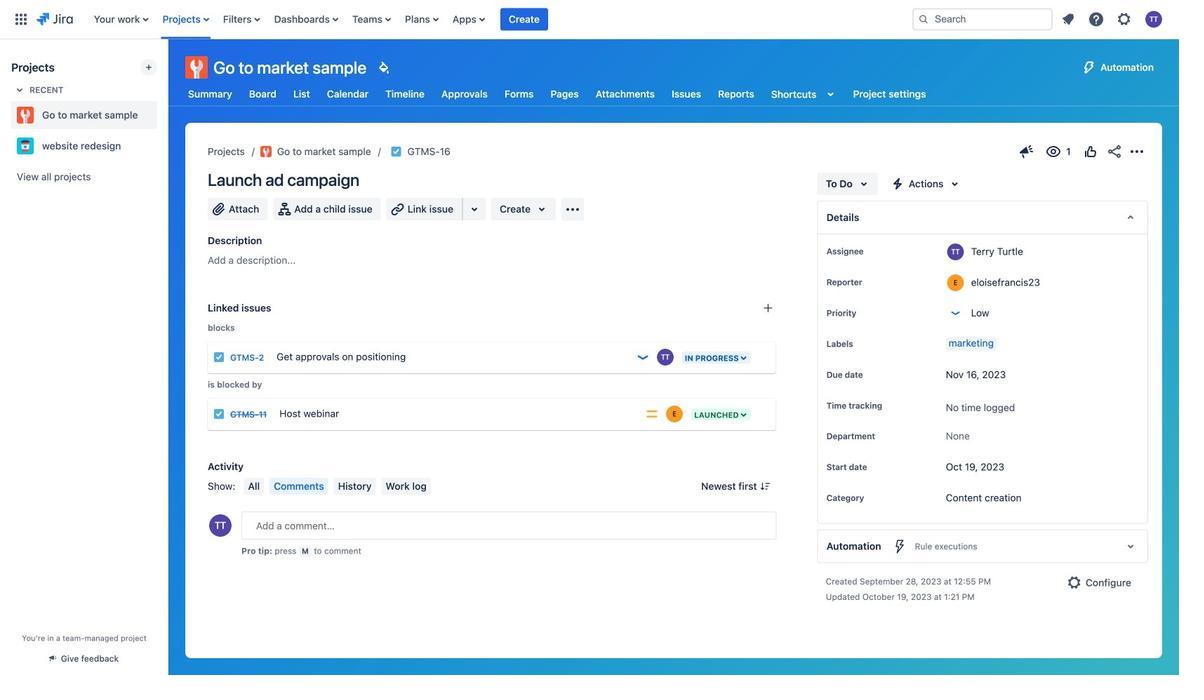 Task type: locate. For each thing, give the bounding box(es) containing it.
details element
[[818, 201, 1148, 234]]

jira image
[[37, 11, 73, 28], [37, 11, 73, 28]]

primary element
[[8, 0, 901, 39]]

appswitcher icon image
[[13, 11, 29, 28]]

add to starred image
[[153, 138, 170, 154]]

None search field
[[913, 8, 1053, 31]]

link web pages and more image
[[466, 201, 483, 218]]

0 horizontal spatial list
[[87, 0, 901, 39]]

1 horizontal spatial list
[[1056, 7, 1171, 32]]

Add a comment… field
[[241, 512, 777, 540]]

vote options: no one has voted for this issue yet. image
[[1082, 143, 1099, 160]]

sidebar navigation image
[[153, 56, 184, 84]]

list
[[87, 0, 901, 39], [1056, 7, 1171, 32]]

automation element
[[818, 530, 1148, 563]]

banner
[[0, 0, 1179, 39]]

priority: low image
[[636, 350, 650, 364]]

notifications image
[[1060, 11, 1077, 28]]

menu bar
[[241, 478, 434, 495]]

settings image
[[1116, 11, 1133, 28]]

add app image
[[564, 201, 581, 218]]

tab list
[[177, 81, 938, 107]]

list item
[[500, 0, 548, 39]]

your profile and settings image
[[1146, 11, 1162, 28]]

add to starred image
[[153, 107, 170, 124]]

priority: medium image
[[645, 407, 659, 421]]



Task type: describe. For each thing, give the bounding box(es) containing it.
actions image
[[1129, 143, 1146, 160]]

Search field
[[913, 8, 1053, 31]]

create project image
[[143, 62, 154, 73]]

collapse recent projects image
[[11, 81, 28, 98]]

link an issue image
[[763, 303, 774, 314]]

issue type: task image
[[213, 409, 225, 420]]

go to market sample image
[[260, 146, 272, 157]]

give feedback image
[[1019, 143, 1035, 160]]

set project background image
[[375, 59, 392, 76]]

help image
[[1088, 11, 1105, 28]]

task image
[[391, 146, 402, 157]]

automation image
[[1081, 59, 1098, 76]]

issue type: task image
[[213, 352, 225, 363]]

copy link to issue image
[[448, 145, 459, 157]]

search image
[[918, 14, 929, 25]]



Task type: vqa. For each thing, say whether or not it's contained in the screenshot.
Search field
yes



